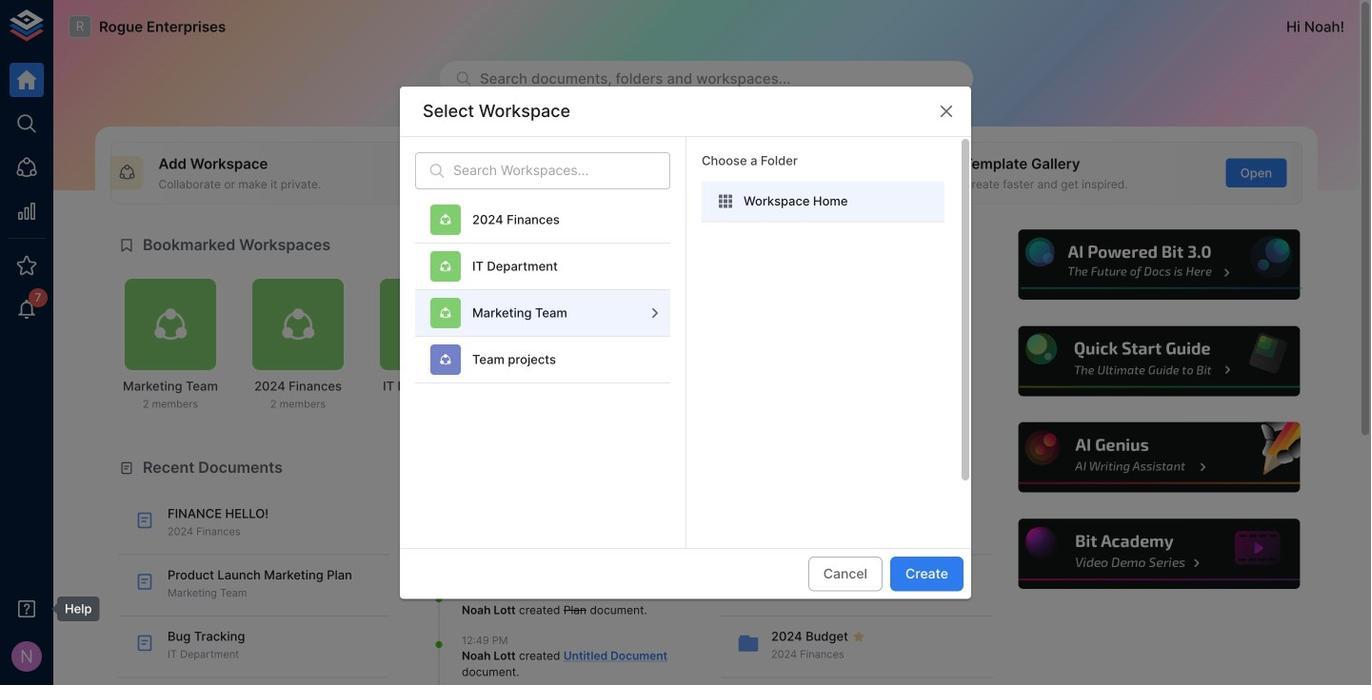 Task type: vqa. For each thing, say whether or not it's contained in the screenshot.
2nd help image from the top
yes



Task type: describe. For each thing, give the bounding box(es) containing it.
3 help image from the top
[[1016, 420, 1303, 496]]

2 help image from the top
[[1016, 324, 1303, 399]]



Task type: locate. For each thing, give the bounding box(es) containing it.
dialog
[[400, 86, 971, 611]]

tooltip
[[44, 597, 100, 622]]

1 help image from the top
[[1016, 227, 1303, 303]]

help image
[[1016, 227, 1303, 303], [1016, 324, 1303, 399], [1016, 420, 1303, 496], [1016, 516, 1303, 592]]

4 help image from the top
[[1016, 516, 1303, 592]]

Search Workspaces... text field
[[453, 152, 670, 189]]



